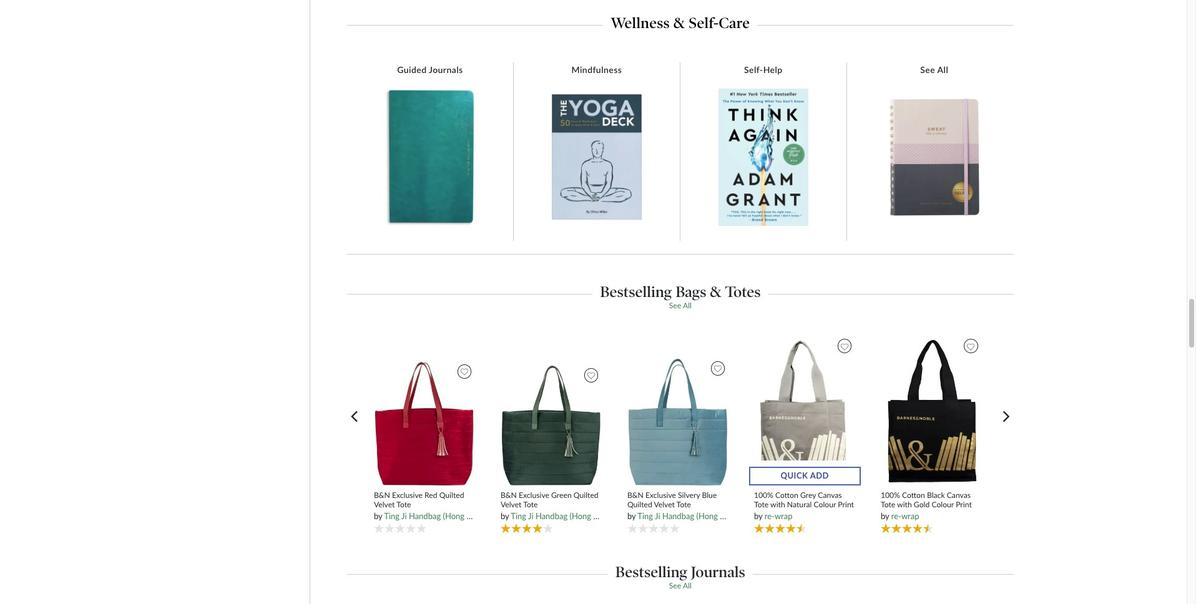 Task type: vqa. For each thing, say whether or not it's contained in the screenshot.
the help
yes



Task type: describe. For each thing, give the bounding box(es) containing it.
quick
[[781, 471, 809, 481]]

wellness & self-care
[[611, 14, 750, 32]]

mindfulness image
[[552, 94, 642, 220]]

wrap for 100% cotton black canvas tote with gold colour print by re-wrap
[[902, 512, 920, 522]]

see inside bestselling journals see all
[[670, 582, 682, 591]]

re- for 100% cotton grey canvas tote with natural colour print by re-wrap
[[765, 512, 775, 522]]

print for 100% cotton black canvas tote with gold colour print by re-wrap
[[956, 500, 972, 510]]

by inside b&n exclusive silvery blue quilted velvet tote by ting ji handbag (hong kong) ltd
[[628, 512, 636, 522]]

(hong inside b&n exclusive silvery blue quilted velvet tote by ting ji handbag (hong kong) ltd
[[697, 512, 718, 522]]

re-wrap link for 100% cotton black canvas tote with gold colour print by re-wrap
[[892, 512, 920, 522]]

gold
[[914, 500, 930, 510]]

wellness & self-care section
[[347, 11, 1014, 32]]

0 vertical spatial see all link
[[915, 64, 955, 75]]

with for 100% cotton grey canvas tote with natural colour print by re-wrap
[[771, 500, 786, 510]]

b&n for b&n exclusive silvery blue quilted velvet tote by ting ji handbag (hong kong) ltd
[[628, 491, 644, 500]]

cotton for 100% cotton grey canvas tote with natural colour print by re-wrap
[[776, 491, 799, 500]]

tote inside 100% cotton black canvas tote with gold colour print by re-wrap
[[881, 500, 896, 510]]

with for 100% cotton black canvas tote with gold colour print by re-wrap
[[898, 500, 912, 510]]

ting ji handbag (hong kong) ltd link for b&n exclusive red quilted velvet tote by ting ji handbag (hong kong) ltd
[[384, 512, 501, 522]]

ting for b&n exclusive red quilted velvet tote by ting ji handbag (hong kong) ltd
[[384, 512, 400, 522]]

exclusive for b&n exclusive red quilted velvet tote by ting ji handbag (hong kong) ltd
[[392, 491, 423, 500]]

see all
[[921, 64, 949, 75]]

handbag for b&n exclusive red quilted velvet tote by ting ji handbag (hong kong) ltd
[[409, 512, 441, 522]]

self- inside section
[[689, 14, 719, 32]]

100% cotton black canvas tote with gold colour print link
[[881, 491, 983, 510]]

see all link for bestselling bags & totes
[[670, 301, 692, 311]]

black
[[928, 491, 946, 500]]

kong) inside b&n exclusive silvery blue quilted velvet tote by ting ji handbag (hong kong) ltd
[[720, 512, 741, 522]]

ting inside b&n exclusive silvery blue quilted velvet tote by ting ji handbag (hong kong) ltd
[[638, 512, 653, 522]]

see all image
[[890, 98, 980, 216]]

ltd inside b&n exclusive silvery blue quilted velvet tote by ting ji handbag (hong kong) ltd
[[743, 512, 754, 522]]

kong) for b&n exclusive green quilted velvet tote by ting ji handbag (hong kong) ltd
[[594, 512, 614, 522]]

b&n exclusive red quilted velvet tote image
[[375, 362, 475, 486]]

& inside section
[[674, 14, 686, 32]]

100% for 100% cotton grey canvas tote with natural colour print by re-wrap
[[755, 491, 774, 500]]

add
[[811, 471, 830, 481]]

mindfulness
[[572, 64, 622, 75]]

green
[[552, 491, 572, 500]]

b&n exclusive red quilted velvet tote link
[[374, 491, 476, 510]]

self help image
[[719, 89, 809, 226]]

bags
[[676, 283, 707, 301]]

bestselling for bestselling journals
[[616, 564, 688, 582]]

guided journals
[[397, 64, 463, 75]]

ji for b&n exclusive green quilted velvet tote by ting ji handbag (hong kong) ltd
[[529, 512, 534, 522]]

natural
[[788, 500, 812, 510]]

by inside b&n exclusive green quilted velvet tote by ting ji handbag (hong kong) ltd
[[501, 512, 509, 522]]

velvet for b&n exclusive red quilted velvet tote by ting ji handbag (hong kong) ltd
[[374, 500, 395, 510]]

velvet inside b&n exclusive silvery blue quilted velvet tote by ting ji handbag (hong kong) ltd
[[654, 500, 675, 510]]

ltd for b&n exclusive green quilted velvet tote by ting ji handbag (hong kong) ltd
[[616, 512, 628, 522]]

(hong for b&n exclusive red quilted velvet tote by ting ji handbag (hong kong) ltd
[[443, 512, 465, 522]]

quilted for b&n exclusive green quilted velvet tote by ting ji handbag (hong kong) ltd
[[574, 491, 599, 500]]

see inside "link"
[[921, 64, 936, 75]]

b&n exclusive silvery blue quilted velvet tote link
[[628, 491, 729, 510]]

guided journals image
[[386, 89, 475, 226]]

quick add
[[781, 471, 830, 481]]

by inside b&n exclusive red quilted velvet tote by ting ji handbag (hong kong) ltd
[[374, 512, 383, 522]]

guided journals link
[[391, 64, 469, 75]]

colour for 100% cotton grey canvas tote with natural colour print by re-wrap
[[814, 500, 837, 510]]

bestselling journals see all
[[616, 564, 746, 591]]

self-help link
[[738, 64, 789, 75]]

100% cotton black canvas tote with gold colour print by re-wrap
[[881, 491, 972, 522]]

b&n exclusive silvery blue quilted velvet tote by ting ji handbag (hong kong) ltd
[[628, 491, 754, 522]]

ting ji handbag (hong kong) ltd link for b&n exclusive green quilted velvet tote by ting ji handbag (hong kong) ltd
[[511, 512, 628, 522]]

b&n exclusive silvery blue quilted velvet tote image
[[629, 359, 729, 486]]

blue
[[702, 491, 717, 500]]

silvery
[[678, 491, 700, 500]]

100% cotton black canvas tote with gold colour print image
[[883, 336, 982, 486]]



Task type: locate. For each thing, give the bounding box(es) containing it.
2 horizontal spatial (hong
[[697, 512, 718, 522]]

0 vertical spatial &
[[674, 14, 686, 32]]

with inside 100% cotton grey canvas tote with natural colour print by re-wrap
[[771, 500, 786, 510]]

handbag inside b&n exclusive green quilted velvet tote by ting ji handbag (hong kong) ltd
[[536, 512, 568, 522]]

quilted inside b&n exclusive silvery blue quilted velvet tote by ting ji handbag (hong kong) ltd
[[628, 500, 653, 510]]

ji inside b&n exclusive red quilted velvet tote by ting ji handbag (hong kong) ltd
[[402, 512, 407, 522]]

1 horizontal spatial velvet
[[501, 500, 522, 510]]

1 horizontal spatial (hong
[[570, 512, 592, 522]]

(hong for b&n exclusive green quilted velvet tote by ting ji handbag (hong kong) ltd
[[570, 512, 592, 522]]

ting inside b&n exclusive green quilted velvet tote by ting ji handbag (hong kong) ltd
[[511, 512, 527, 522]]

1 (hong from the left
[[443, 512, 465, 522]]

1 horizontal spatial ji
[[529, 512, 534, 522]]

2 horizontal spatial exclusive
[[646, 491, 676, 500]]

re- inside 100% cotton black canvas tote with gold colour print by re-wrap
[[892, 512, 902, 522]]

canvas
[[818, 491, 842, 500], [947, 491, 971, 500]]

1 horizontal spatial re-wrap link
[[892, 512, 920, 522]]

velvet inside b&n exclusive red quilted velvet tote by ting ji handbag (hong kong) ltd
[[374, 500, 395, 510]]

colour inside 100% cotton grey canvas tote with natural colour print by re-wrap
[[814, 500, 837, 510]]

1 re-wrap link from the left
[[765, 512, 793, 522]]

1 horizontal spatial with
[[898, 500, 912, 510]]

exclusive left red
[[392, 491, 423, 500]]

ting ji handbag (hong kong) ltd link for b&n exclusive silvery blue quilted velvet tote by ting ji handbag (hong kong) ltd
[[638, 512, 754, 522]]

1 exclusive from the left
[[392, 491, 423, 500]]

ltd inside b&n exclusive red quilted velvet tote by ting ji handbag (hong kong) ltd
[[490, 512, 501, 522]]

100% for 100% cotton black canvas tote with gold colour print by re-wrap
[[881, 491, 901, 500]]

wellness
[[611, 14, 670, 32]]

5 tote from the left
[[881, 500, 896, 510]]

(hong down b&n exclusive red quilted velvet tote link
[[443, 512, 465, 522]]

2 ting ji handbag (hong kong) ltd link from the left
[[511, 512, 628, 522]]

1 with from the left
[[771, 500, 786, 510]]

(hong down blue
[[697, 512, 718, 522]]

2 velvet from the left
[[501, 500, 522, 510]]

2 horizontal spatial velvet
[[654, 500, 675, 510]]

tote inside b&n exclusive silvery blue quilted velvet tote by ting ji handbag (hong kong) ltd
[[677, 500, 691, 510]]

exclusive left the green
[[519, 491, 550, 500]]

3 by from the left
[[628, 512, 636, 522]]

ji inside b&n exclusive green quilted velvet tote by ting ji handbag (hong kong) ltd
[[529, 512, 534, 522]]

re-wrap link for 100% cotton grey canvas tote with natural colour print by re-wrap
[[765, 512, 793, 522]]

1 ltd from the left
[[490, 512, 501, 522]]

2 colour from the left
[[932, 500, 955, 510]]

ltd for b&n exclusive red quilted velvet tote by ting ji handbag (hong kong) ltd
[[490, 512, 501, 522]]

cotton up gold
[[903, 491, 926, 500]]

1 horizontal spatial wrap
[[902, 512, 920, 522]]

canvas for 100% cotton grey canvas tote with natural colour print by re-wrap
[[818, 491, 842, 500]]

by
[[374, 512, 383, 522], [501, 512, 509, 522], [628, 512, 636, 522], [755, 512, 763, 522], [881, 512, 890, 522]]

1 horizontal spatial handbag
[[536, 512, 568, 522]]

by inside 100% cotton black canvas tote with gold colour print by re-wrap
[[881, 512, 890, 522]]

4 tote from the left
[[755, 500, 769, 510]]

print inside 100% cotton black canvas tote with gold colour print by re-wrap
[[956, 500, 972, 510]]

1 horizontal spatial &
[[710, 283, 722, 301]]

2 re-wrap link from the left
[[892, 512, 920, 522]]

3 exclusive from the left
[[646, 491, 676, 500]]

ting inside b&n exclusive red quilted velvet tote by ting ji handbag (hong kong) ltd
[[384, 512, 400, 522]]

re-wrap link
[[765, 512, 793, 522], [892, 512, 920, 522]]

by down the 100% cotton black canvas tote with gold colour print link
[[881, 512, 890, 522]]

1 horizontal spatial ltd
[[616, 512, 628, 522]]

b&n left red
[[374, 491, 390, 500]]

exclusive
[[392, 491, 423, 500], [519, 491, 550, 500], [646, 491, 676, 500]]

wrap down natural
[[775, 512, 793, 522]]

1 horizontal spatial print
[[956, 500, 972, 510]]

canvas right the grey
[[818, 491, 842, 500]]

canvas right black
[[947, 491, 971, 500]]

1 vertical spatial journals
[[691, 564, 746, 582]]

1 horizontal spatial b&n
[[501, 491, 517, 500]]

with inside 100% cotton black canvas tote with gold colour print by re-wrap
[[898, 500, 912, 510]]

0 vertical spatial journals
[[429, 64, 463, 75]]

ting down b&n exclusive red quilted velvet tote link
[[384, 512, 400, 522]]

journals inside bestselling journals see all
[[691, 564, 746, 582]]

2 with from the left
[[898, 500, 912, 510]]

1 vertical spatial see all link
[[670, 301, 692, 311]]

(hong inside b&n exclusive green quilted velvet tote by ting ji handbag (hong kong) ltd
[[570, 512, 592, 522]]

wrap down gold
[[902, 512, 920, 522]]

1 ting ji handbag (hong kong) ltd link from the left
[[384, 512, 501, 522]]

b&n exclusive green quilted velvet tote image
[[502, 366, 602, 486]]

re-
[[765, 512, 775, 522], [892, 512, 902, 522]]

1 100% from the left
[[755, 491, 774, 500]]

wrap
[[775, 512, 793, 522], [902, 512, 920, 522]]

0 horizontal spatial journals
[[429, 64, 463, 75]]

re- inside 100% cotton grey canvas tote with natural colour print by re-wrap
[[765, 512, 775, 522]]

tote inside 100% cotton grey canvas tote with natural colour print by re-wrap
[[755, 500, 769, 510]]

0 horizontal spatial handbag
[[409, 512, 441, 522]]

2 re- from the left
[[892, 512, 902, 522]]

with
[[771, 500, 786, 510], [898, 500, 912, 510]]

exclusive for b&n exclusive green quilted velvet tote by ting ji handbag (hong kong) ltd
[[519, 491, 550, 500]]

1 vertical spatial all
[[683, 301, 692, 311]]

1 horizontal spatial re-
[[892, 512, 902, 522]]

tote
[[397, 500, 411, 510], [524, 500, 538, 510], [677, 500, 691, 510], [755, 500, 769, 510], [881, 500, 896, 510]]

exclusive for b&n exclusive silvery blue quilted velvet tote by ting ji handbag (hong kong) ltd
[[646, 491, 676, 500]]

re-wrap link down natural
[[765, 512, 793, 522]]

1 horizontal spatial kong)
[[594, 512, 614, 522]]

3 b&n from the left
[[628, 491, 644, 500]]

exclusive inside b&n exclusive green quilted velvet tote by ting ji handbag (hong kong) ltd
[[519, 491, 550, 500]]

print
[[839, 500, 855, 510], [956, 500, 972, 510]]

kong)
[[467, 512, 487, 522], [594, 512, 614, 522], [720, 512, 741, 522]]

velvet for b&n exclusive green quilted velvet tote by ting ji handbag (hong kong) ltd
[[501, 500, 522, 510]]

b&n left the green
[[501, 491, 517, 500]]

print right gold
[[956, 500, 972, 510]]

by down b&n exclusive red quilted velvet tote link
[[374, 512, 383, 522]]

print for 100% cotton grey canvas tote with natural colour print by re-wrap
[[839, 500, 855, 510]]

3 handbag from the left
[[663, 512, 695, 522]]

2 print from the left
[[956, 500, 972, 510]]

1 velvet from the left
[[374, 500, 395, 510]]

b&n inside b&n exclusive silvery blue quilted velvet tote by ting ji handbag (hong kong) ltd
[[628, 491, 644, 500]]

ting ji handbag (hong kong) ltd link down red
[[384, 512, 501, 522]]

see all link for bestselling journals
[[670, 582, 692, 591]]

& inside the bestselling bags & totes see all
[[710, 283, 722, 301]]

0 horizontal spatial b&n
[[374, 491, 390, 500]]

0 horizontal spatial ji
[[402, 512, 407, 522]]

b&n inside b&n exclusive red quilted velvet tote by ting ji handbag (hong kong) ltd
[[374, 491, 390, 500]]

ting ji handbag (hong kong) ltd link down the green
[[511, 512, 628, 522]]

2 horizontal spatial ltd
[[743, 512, 754, 522]]

b&n left silvery
[[628, 491, 644, 500]]

100% left black
[[881, 491, 901, 500]]

ting down b&n exclusive silvery blue quilted velvet tote link
[[638, 512, 653, 522]]

all inside the bestselling bags & totes see all
[[683, 301, 692, 311]]

red
[[425, 491, 438, 500]]

handbag down b&n exclusive red quilted velvet tote link
[[409, 512, 441, 522]]

2 wrap from the left
[[902, 512, 920, 522]]

0 horizontal spatial ting ji handbag (hong kong) ltd link
[[384, 512, 501, 522]]

1 b&n from the left
[[374, 491, 390, 500]]

colour inside 100% cotton black canvas tote with gold colour print by re-wrap
[[932, 500, 955, 510]]

2 kong) from the left
[[594, 512, 614, 522]]

0 vertical spatial self-
[[689, 14, 719, 32]]

0 vertical spatial see
[[921, 64, 936, 75]]

0 horizontal spatial print
[[839, 500, 855, 510]]

cotton inside 100% cotton black canvas tote with gold colour print by re-wrap
[[903, 491, 926, 500]]

0 vertical spatial all
[[938, 64, 949, 75]]

0 horizontal spatial quilted
[[440, 491, 464, 500]]

2 horizontal spatial ting ji handbag (hong kong) ltd link
[[638, 512, 754, 522]]

1 vertical spatial bestselling
[[616, 564, 688, 582]]

0 horizontal spatial &
[[674, 14, 686, 32]]

b&n
[[374, 491, 390, 500], [501, 491, 517, 500], [628, 491, 644, 500]]

see
[[921, 64, 936, 75], [670, 301, 682, 311], [670, 582, 682, 591]]

(hong down the green
[[570, 512, 592, 522]]

2 horizontal spatial ji
[[655, 512, 661, 522]]

2 exclusive from the left
[[519, 491, 550, 500]]

2 horizontal spatial ting
[[638, 512, 653, 522]]

re- down 100% cotton grey canvas tote with natural colour print link
[[765, 512, 775, 522]]

ji for b&n exclusive red quilted velvet tote by ting ji handbag (hong kong) ltd
[[402, 512, 407, 522]]

2 canvas from the left
[[947, 491, 971, 500]]

bestselling
[[600, 283, 672, 301], [616, 564, 688, 582]]

cotton inside 100% cotton grey canvas tote with natural colour print by re-wrap
[[776, 491, 799, 500]]

quilted inside b&n exclusive green quilted velvet tote by ting ji handbag (hong kong) ltd
[[574, 491, 599, 500]]

guided
[[397, 64, 427, 75]]

2 b&n from the left
[[501, 491, 517, 500]]

1 colour from the left
[[814, 500, 837, 510]]

cotton for 100% cotton black canvas tote with gold colour print by re-wrap
[[903, 491, 926, 500]]

kong) inside b&n exclusive red quilted velvet tote by ting ji handbag (hong kong) ltd
[[467, 512, 487, 522]]

2 vertical spatial see all link
[[670, 582, 692, 591]]

wrap inside 100% cotton grey canvas tote with natural colour print by re-wrap
[[775, 512, 793, 522]]

4 by from the left
[[755, 512, 763, 522]]

1 cotton from the left
[[776, 491, 799, 500]]

colour for 100% cotton black canvas tote with gold colour print by re-wrap
[[932, 500, 955, 510]]

2 horizontal spatial b&n
[[628, 491, 644, 500]]

wrap inside 100% cotton black canvas tote with gold colour print by re-wrap
[[902, 512, 920, 522]]

care
[[719, 14, 750, 32]]

b&n for b&n exclusive red quilted velvet tote by ting ji handbag (hong kong) ltd
[[374, 491, 390, 500]]

kong) down b&n exclusive green quilted velvet tote link
[[594, 512, 614, 522]]

cotton
[[776, 491, 799, 500], [903, 491, 926, 500]]

all
[[938, 64, 949, 75], [683, 301, 692, 311], [683, 582, 692, 591]]

ji down b&n exclusive green quilted velvet tote link
[[529, 512, 534, 522]]

bestselling for bestselling bags & totes
[[600, 283, 672, 301]]

2 vertical spatial see
[[670, 582, 682, 591]]

3 ji from the left
[[655, 512, 661, 522]]

1 horizontal spatial ting ji handbag (hong kong) ltd link
[[511, 512, 628, 522]]

5 by from the left
[[881, 512, 890, 522]]

0 horizontal spatial re-
[[765, 512, 775, 522]]

tote inside b&n exclusive red quilted velvet tote by ting ji handbag (hong kong) ltd
[[397, 500, 411, 510]]

journals for guided
[[429, 64, 463, 75]]

print right natural
[[839, 500, 855, 510]]

self-
[[689, 14, 719, 32], [745, 64, 764, 75]]

bestselling inside the bestselling bags & totes see all
[[600, 283, 672, 301]]

ji
[[402, 512, 407, 522], [529, 512, 534, 522], [655, 512, 661, 522]]

1 canvas from the left
[[818, 491, 842, 500]]

with left gold
[[898, 500, 912, 510]]

ji inside b&n exclusive silvery blue quilted velvet tote by ting ji handbag (hong kong) ltd
[[655, 512, 661, 522]]

& right wellness
[[674, 14, 686, 32]]

by down 100% cotton grey canvas tote with natural colour print link
[[755, 512, 763, 522]]

3 tote from the left
[[677, 500, 691, 510]]

tote inside b&n exclusive green quilted velvet tote by ting ji handbag (hong kong) ltd
[[524, 500, 538, 510]]

1 horizontal spatial 100%
[[881, 491, 901, 500]]

quick add button
[[749, 467, 861, 486]]

0 horizontal spatial canvas
[[818, 491, 842, 500]]

0 horizontal spatial with
[[771, 500, 786, 510]]

canvas inside 100% cotton grey canvas tote with natural colour print by re-wrap
[[818, 491, 842, 500]]

by down b&n exclusive green quilted velvet tote link
[[501, 512, 509, 522]]

0 horizontal spatial ltd
[[490, 512, 501, 522]]

2 horizontal spatial kong)
[[720, 512, 741, 522]]

2 by from the left
[[501, 512, 509, 522]]

ltd
[[490, 512, 501, 522], [616, 512, 628, 522], [743, 512, 754, 522]]

exclusive inside b&n exclusive red quilted velvet tote by ting ji handbag (hong kong) ltd
[[392, 491, 423, 500]]

kong) down b&n exclusive silvery blue quilted velvet tote link
[[720, 512, 741, 522]]

1 kong) from the left
[[467, 512, 487, 522]]

ting down b&n exclusive green quilted velvet tote link
[[511, 512, 527, 522]]

velvet
[[374, 500, 395, 510], [501, 500, 522, 510], [654, 500, 675, 510]]

2 tote from the left
[[524, 500, 538, 510]]

(hong
[[443, 512, 465, 522], [570, 512, 592, 522], [697, 512, 718, 522]]

&
[[674, 14, 686, 32], [710, 283, 722, 301]]

0 horizontal spatial ting
[[384, 512, 400, 522]]

2 (hong from the left
[[570, 512, 592, 522]]

1 tote from the left
[[397, 500, 411, 510]]

0 horizontal spatial kong)
[[467, 512, 487, 522]]

2 vertical spatial all
[[683, 582, 692, 591]]

1 vertical spatial self-
[[745, 64, 764, 75]]

0 horizontal spatial (hong
[[443, 512, 465, 522]]

2 100% from the left
[[881, 491, 901, 500]]

2 horizontal spatial quilted
[[628, 500, 653, 510]]

ltd inside b&n exclusive green quilted velvet tote by ting ji handbag (hong kong) ltd
[[616, 512, 628, 522]]

velvet inside b&n exclusive green quilted velvet tote by ting ji handbag (hong kong) ltd
[[501, 500, 522, 510]]

ting
[[384, 512, 400, 522], [511, 512, 527, 522], [638, 512, 653, 522]]

help
[[764, 64, 783, 75]]

see all link
[[915, 64, 955, 75], [670, 301, 692, 311], [670, 582, 692, 591]]

1 wrap from the left
[[775, 512, 793, 522]]

by inside 100% cotton grey canvas tote with natural colour print by re-wrap
[[755, 512, 763, 522]]

kong) inside b&n exclusive green quilted velvet tote by ting ji handbag (hong kong) ltd
[[594, 512, 614, 522]]

canvas for 100% cotton black canvas tote with gold colour print by re-wrap
[[947, 491, 971, 500]]

1 print from the left
[[839, 500, 855, 510]]

kong) down b&n exclusive red quilted velvet tote link
[[467, 512, 487, 522]]

ting ji handbag (hong kong) ltd link
[[384, 512, 501, 522], [511, 512, 628, 522], [638, 512, 754, 522]]

self-help
[[745, 64, 783, 75]]

mindfulness link
[[566, 64, 629, 75]]

quilted inside b&n exclusive red quilted velvet tote by ting ji handbag (hong kong) ltd
[[440, 491, 464, 500]]

totes
[[726, 283, 761, 301]]

100% cotton grey canvas tote with natural colour print link
[[755, 491, 856, 510]]

kong) for b&n exclusive red quilted velvet tote by ting ji handbag (hong kong) ltd
[[467, 512, 487, 522]]

3 ltd from the left
[[743, 512, 754, 522]]

handbag down b&n exclusive silvery blue quilted velvet tote link
[[663, 512, 695, 522]]

all inside "link"
[[938, 64, 949, 75]]

handbag down b&n exclusive green quilted velvet tote link
[[536, 512, 568, 522]]

3 kong) from the left
[[720, 512, 741, 522]]

1 re- from the left
[[765, 512, 775, 522]]

0 horizontal spatial self-
[[689, 14, 719, 32]]

ting for b&n exclusive green quilted velvet tote by ting ji handbag (hong kong) ltd
[[511, 512, 527, 522]]

re-wrap link down gold
[[892, 512, 920, 522]]

1 by from the left
[[374, 512, 383, 522]]

0 horizontal spatial exclusive
[[392, 491, 423, 500]]

0 horizontal spatial re-wrap link
[[765, 512, 793, 522]]

ji down b&n exclusive silvery blue quilted velvet tote link
[[655, 512, 661, 522]]

b&n exclusive green quilted velvet tote by ting ji handbag (hong kong) ltd
[[501, 491, 628, 522]]

1 horizontal spatial colour
[[932, 500, 955, 510]]

0 horizontal spatial velvet
[[374, 500, 395, 510]]

colour down black
[[932, 500, 955, 510]]

0 horizontal spatial cotton
[[776, 491, 799, 500]]

handbag
[[409, 512, 441, 522], [536, 512, 568, 522], [663, 512, 695, 522]]

bestselling inside bestselling journals see all
[[616, 564, 688, 582]]

1 horizontal spatial cotton
[[903, 491, 926, 500]]

bestselling bags & totes see all
[[600, 283, 761, 311]]

100%
[[755, 491, 774, 500], [881, 491, 901, 500]]

journals for bestselling
[[691, 564, 746, 582]]

b&n exclusive green quilted velvet tote link
[[501, 491, 603, 510]]

all inside bestselling journals see all
[[683, 582, 692, 591]]

100% left the grey
[[755, 491, 774, 500]]

1 horizontal spatial canvas
[[947, 491, 971, 500]]

3 velvet from the left
[[654, 500, 675, 510]]

with left natural
[[771, 500, 786, 510]]

re- down the 100% cotton black canvas tote with gold colour print link
[[892, 512, 902, 522]]

1 vertical spatial &
[[710, 283, 722, 301]]

ji down b&n exclusive red quilted velvet tote link
[[402, 512, 407, 522]]

grey
[[801, 491, 817, 500]]

(hong inside b&n exclusive red quilted velvet tote by ting ji handbag (hong kong) ltd
[[443, 512, 465, 522]]

2 ting from the left
[[511, 512, 527, 522]]

1 vertical spatial see
[[670, 301, 682, 311]]

2 handbag from the left
[[536, 512, 568, 522]]

1 horizontal spatial self-
[[745, 64, 764, 75]]

ting ji handbag (hong kong) ltd link down silvery
[[638, 512, 754, 522]]

2 horizontal spatial handbag
[[663, 512, 695, 522]]

3 ting from the left
[[638, 512, 653, 522]]

canvas inside 100% cotton black canvas tote with gold colour print by re-wrap
[[947, 491, 971, 500]]

colour down the grey
[[814, 500, 837, 510]]

colour
[[814, 500, 837, 510], [932, 500, 955, 510]]

1 horizontal spatial quilted
[[574, 491, 599, 500]]

0 horizontal spatial wrap
[[775, 512, 793, 522]]

quilted for b&n exclusive red quilted velvet tote by ting ji handbag (hong kong) ltd
[[440, 491, 464, 500]]

journals
[[429, 64, 463, 75], [691, 564, 746, 582]]

cotton up natural
[[776, 491, 799, 500]]

b&n exclusive red quilted velvet tote by ting ji handbag (hong kong) ltd
[[374, 491, 501, 522]]

100% cotton grey canvas tote with natural colour print by re-wrap
[[755, 491, 855, 522]]

2 cotton from the left
[[903, 491, 926, 500]]

exclusive inside b&n exclusive silvery blue quilted velvet tote by ting ji handbag (hong kong) ltd
[[646, 491, 676, 500]]

b&n inside b&n exclusive green quilted velvet tote by ting ji handbag (hong kong) ltd
[[501, 491, 517, 500]]

3 (hong from the left
[[697, 512, 718, 522]]

100% cotton grey canvas tote with natural colour print image
[[755, 336, 855, 486]]

1 ting from the left
[[384, 512, 400, 522]]

handbag for b&n exclusive green quilted velvet tote by ting ji handbag (hong kong) ltd
[[536, 512, 568, 522]]

see inside the bestselling bags & totes see all
[[670, 301, 682, 311]]

0 horizontal spatial 100%
[[755, 491, 774, 500]]

1 handbag from the left
[[409, 512, 441, 522]]

quilted
[[440, 491, 464, 500], [574, 491, 599, 500], [628, 500, 653, 510]]

0 horizontal spatial colour
[[814, 500, 837, 510]]

1 ji from the left
[[402, 512, 407, 522]]

b&n for b&n exclusive green quilted velvet tote by ting ji handbag (hong kong) ltd
[[501, 491, 517, 500]]

100% inside 100% cotton black canvas tote with gold colour print by re-wrap
[[881, 491, 901, 500]]

exclusive left silvery
[[646, 491, 676, 500]]

print inside 100% cotton grey canvas tote with natural colour print by re-wrap
[[839, 500, 855, 510]]

0 vertical spatial bestselling
[[600, 283, 672, 301]]

wrap for 100% cotton grey canvas tote with natural colour print by re-wrap
[[775, 512, 793, 522]]

2 ji from the left
[[529, 512, 534, 522]]

handbag inside b&n exclusive red quilted velvet tote by ting ji handbag (hong kong) ltd
[[409, 512, 441, 522]]

by down b&n exclusive silvery blue quilted velvet tote link
[[628, 512, 636, 522]]

re- for 100% cotton black canvas tote with gold colour print by re-wrap
[[892, 512, 902, 522]]

1 horizontal spatial ting
[[511, 512, 527, 522]]

& right the bags on the top right of the page
[[710, 283, 722, 301]]

1 horizontal spatial exclusive
[[519, 491, 550, 500]]

3 ting ji handbag (hong kong) ltd link from the left
[[638, 512, 754, 522]]

2 ltd from the left
[[616, 512, 628, 522]]

handbag inside b&n exclusive silvery blue quilted velvet tote by ting ji handbag (hong kong) ltd
[[663, 512, 695, 522]]

1 horizontal spatial journals
[[691, 564, 746, 582]]

100% inside 100% cotton grey canvas tote with natural colour print by re-wrap
[[755, 491, 774, 500]]



